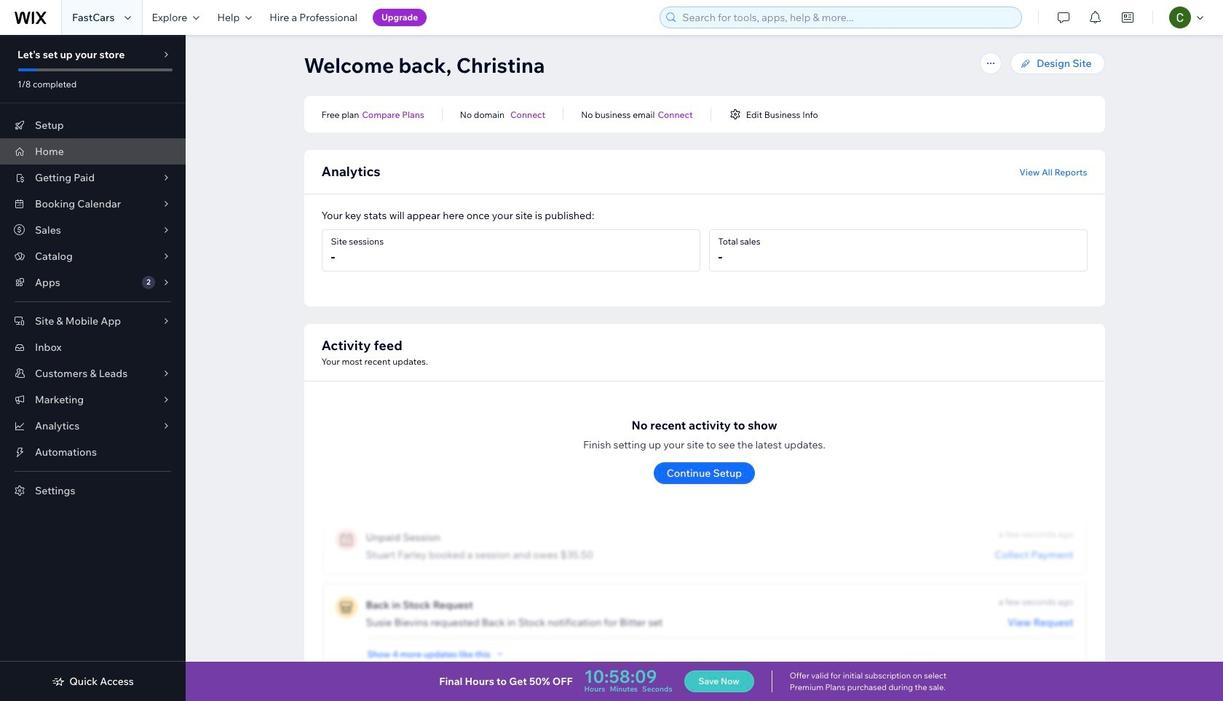 Task type: vqa. For each thing, say whether or not it's contained in the screenshot.
the right Hire
no



Task type: describe. For each thing, give the bounding box(es) containing it.
Search for tools, apps, help & more... field
[[678, 7, 1018, 28]]



Task type: locate. For each thing, give the bounding box(es) containing it.
sidebar element
[[0, 35, 186, 701]]



